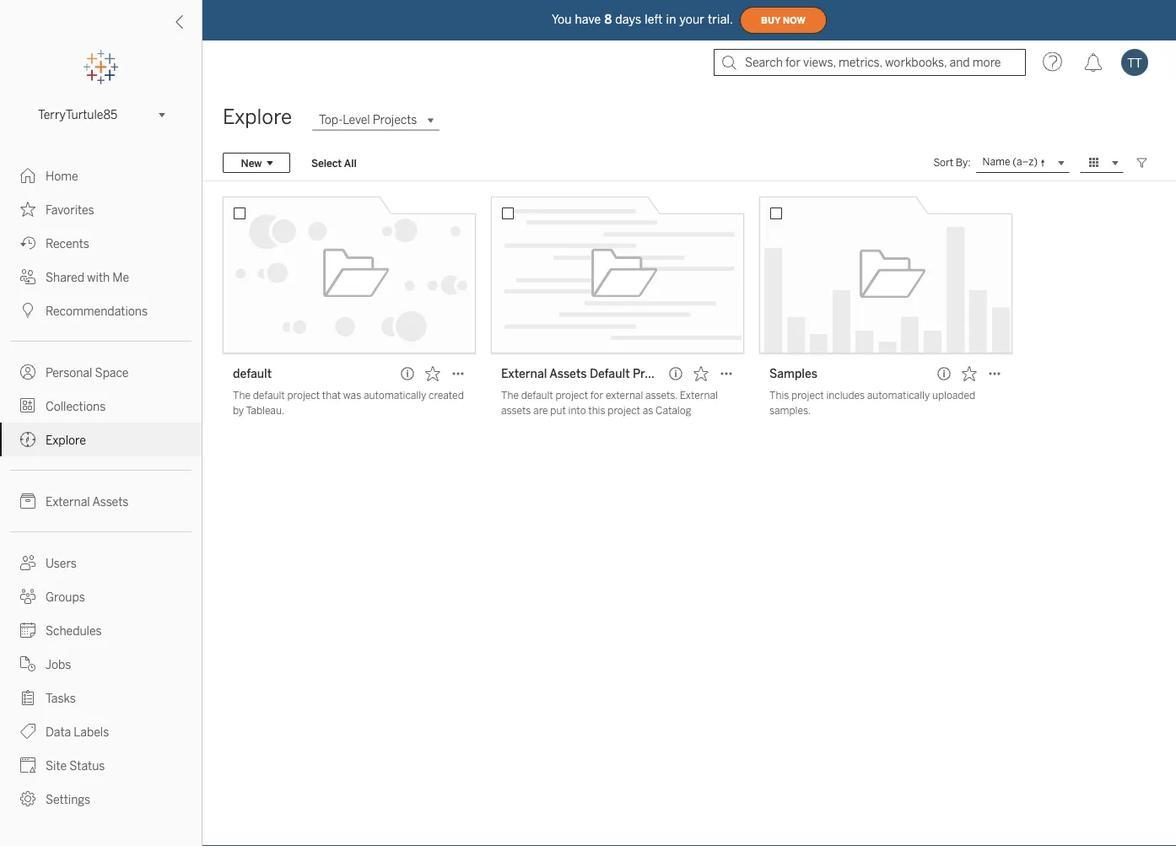 Task type: describe. For each thing, give the bounding box(es) containing it.
catalog
[[656, 405, 692, 417]]

the for default
[[233, 390, 251, 402]]

into
[[569, 405, 586, 417]]

settings link
[[0, 783, 202, 816]]

includes
[[827, 390, 865, 402]]

samples.
[[770, 405, 811, 417]]

this
[[770, 390, 790, 402]]

8
[[605, 12, 612, 26]]

groups
[[46, 590, 85, 604]]

me
[[113, 271, 129, 284]]

recents
[[46, 237, 89, 251]]

assets.
[[646, 390, 678, 402]]

put
[[551, 405, 566, 417]]

personal
[[46, 366, 92, 380]]

projects
[[373, 113, 417, 127]]

favorites link
[[0, 192, 202, 226]]

are
[[534, 405, 548, 417]]

tasks link
[[0, 681, 202, 715]]

the default project that was automatically created by tableau.
[[233, 390, 464, 417]]

home
[[46, 169, 78, 183]]

personal space link
[[0, 355, 202, 389]]

terryturtule85
[[38, 108, 117, 122]]

level
[[343, 113, 370, 127]]

that
[[322, 390, 341, 402]]

automatically inside 'this project includes automatically uploaded samples.'
[[868, 390, 930, 402]]

you have 8 days left in your trial.
[[552, 12, 734, 26]]

samples
[[770, 367, 818, 381]]

sort by:
[[934, 157, 971, 169]]

select
[[311, 157, 342, 169]]

have
[[575, 12, 601, 26]]

project inside 'this project includes automatically uploaded samples.'
[[792, 390, 824, 402]]

assets for external assets default project
[[550, 367, 587, 381]]

trial.
[[708, 12, 734, 26]]

tableau.
[[246, 405, 285, 417]]

default image
[[223, 197, 476, 354]]

schedules
[[46, 624, 102, 638]]

users link
[[0, 546, 202, 580]]

settings
[[46, 793, 90, 807]]

default
[[590, 367, 630, 381]]

tasks
[[46, 692, 76, 706]]

this project includes automatically uploaded samples.
[[770, 390, 976, 417]]

assets
[[501, 405, 531, 417]]

this
[[589, 405, 606, 417]]

created
[[429, 390, 464, 402]]

in
[[667, 12, 677, 26]]

top-level projects
[[319, 113, 417, 127]]

personal space
[[46, 366, 129, 380]]

terryturtule85 button
[[31, 105, 171, 125]]

main navigation. press the up and down arrow keys to access links. element
[[0, 159, 202, 816]]

uploaded
[[933, 390, 976, 402]]

you
[[552, 12, 572, 26]]

external assets default project image
[[491, 197, 745, 354]]

project
[[633, 367, 673, 381]]



Task type: vqa. For each thing, say whether or not it's contained in the screenshot.
select all
yes



Task type: locate. For each thing, give the bounding box(es) containing it.
space
[[95, 366, 129, 380]]

jobs link
[[0, 647, 202, 681]]

grid view image
[[1087, 155, 1102, 171]]

left
[[645, 12, 663, 26]]

0 horizontal spatial explore
[[46, 433, 86, 447]]

automatically
[[364, 390, 427, 402], [868, 390, 930, 402]]

labels
[[74, 726, 109, 739]]

new
[[241, 157, 262, 169]]

buy now button
[[740, 7, 827, 34]]

name (a–z)
[[983, 156, 1038, 168]]

jobs
[[46, 658, 71, 672]]

the default project for external assets. external assets are put into this project as catalog discovers them.
[[501, 390, 718, 432]]

buy
[[761, 15, 781, 26]]

assets up the into
[[550, 367, 587, 381]]

buy now
[[761, 15, 806, 26]]

automatically right was
[[364, 390, 427, 402]]

for
[[591, 390, 604, 402]]

groups link
[[0, 580, 202, 614]]

default inside the default project that was automatically created by tableau.
[[253, 390, 285, 402]]

0 vertical spatial external
[[501, 367, 547, 381]]

automatically inside the default project that was automatically created by tableau.
[[364, 390, 427, 402]]

1 the from the left
[[233, 390, 251, 402]]

0 vertical spatial assets
[[550, 367, 587, 381]]

external inside the default project for external assets. external assets are put into this project as catalog discovers them.
[[680, 390, 718, 402]]

1 vertical spatial explore
[[46, 433, 86, 447]]

recommendations
[[46, 304, 148, 318]]

shared
[[46, 271, 84, 284]]

1 vertical spatial assets
[[92, 495, 129, 509]]

default for default
[[253, 390, 285, 402]]

all
[[344, 157, 357, 169]]

(a–z)
[[1013, 156, 1038, 168]]

assets
[[550, 367, 587, 381], [92, 495, 129, 509]]

assets inside main navigation. press the up and down arrow keys to access links. element
[[92, 495, 129, 509]]

was
[[343, 390, 361, 402]]

shared with me link
[[0, 260, 202, 294]]

name (a–z) button
[[976, 153, 1070, 173]]

your
[[680, 12, 705, 26]]

schedules link
[[0, 614, 202, 647]]

assets up users link
[[92, 495, 129, 509]]

project up samples.
[[792, 390, 824, 402]]

project down external
[[608, 405, 641, 417]]

favorites
[[46, 203, 94, 217]]

select all button
[[301, 153, 368, 173]]

0 horizontal spatial automatically
[[364, 390, 427, 402]]

external up catalog
[[680, 390, 718, 402]]

status
[[69, 759, 105, 773]]

top-level projects button
[[312, 110, 439, 130]]

discovers
[[501, 420, 545, 432]]

by:
[[956, 157, 971, 169]]

1 horizontal spatial assets
[[550, 367, 587, 381]]

them.
[[547, 420, 575, 432]]

explore link
[[0, 423, 202, 457]]

select all
[[311, 157, 357, 169]]

default for external assets default project
[[521, 390, 554, 402]]

external up assets
[[501, 367, 547, 381]]

0 vertical spatial explore
[[223, 105, 292, 129]]

0 horizontal spatial assets
[[92, 495, 129, 509]]

default inside the default project for external assets. external assets are put into this project as catalog discovers them.
[[521, 390, 554, 402]]

the inside the default project for external assets. external assets are put into this project as catalog discovers them.
[[501, 390, 519, 402]]

external assets default project
[[501, 367, 673, 381]]

1 horizontal spatial the
[[501, 390, 519, 402]]

project left that
[[287, 390, 320, 402]]

external up users
[[46, 495, 90, 509]]

now
[[783, 15, 806, 26]]

explore up new popup button
[[223, 105, 292, 129]]

with
[[87, 271, 110, 284]]

days
[[616, 12, 642, 26]]

1 horizontal spatial automatically
[[868, 390, 930, 402]]

the up assets
[[501, 390, 519, 402]]

the up the "by" at the top left of page
[[233, 390, 251, 402]]

external for external assets default project
[[501, 367, 547, 381]]

automatically right includes
[[868, 390, 930, 402]]

project
[[287, 390, 320, 402], [556, 390, 588, 402], [792, 390, 824, 402], [608, 405, 641, 417]]

explore down collections
[[46, 433, 86, 447]]

top-
[[319, 113, 343, 127]]

collections
[[46, 400, 106, 414]]

site
[[46, 759, 67, 773]]

the
[[233, 390, 251, 402], [501, 390, 519, 402]]

samples image
[[760, 197, 1013, 354]]

external assets link
[[0, 485, 202, 518]]

external inside main navigation. press the up and down arrow keys to access links. element
[[46, 495, 90, 509]]

data
[[46, 726, 71, 739]]

assets for external assets
[[92, 495, 129, 509]]

shared with me
[[46, 271, 129, 284]]

explore
[[223, 105, 292, 129], [46, 433, 86, 447]]

users
[[46, 557, 77, 571]]

2 horizontal spatial external
[[680, 390, 718, 402]]

site status
[[46, 759, 105, 773]]

recommendations link
[[0, 294, 202, 328]]

project up the into
[[556, 390, 588, 402]]

sort
[[934, 157, 954, 169]]

1 horizontal spatial external
[[501, 367, 547, 381]]

project inside the default project that was automatically created by tableau.
[[287, 390, 320, 402]]

recents link
[[0, 226, 202, 260]]

2 vertical spatial external
[[46, 495, 90, 509]]

external
[[606, 390, 644, 402]]

0 horizontal spatial external
[[46, 495, 90, 509]]

by
[[233, 405, 244, 417]]

the for external assets default project
[[501, 390, 519, 402]]

2 automatically from the left
[[868, 390, 930, 402]]

external for external assets
[[46, 495, 90, 509]]

Search for views, metrics, workbooks, and more text field
[[714, 49, 1027, 76]]

2 the from the left
[[501, 390, 519, 402]]

1 vertical spatial external
[[680, 390, 718, 402]]

data labels
[[46, 726, 109, 739]]

1 horizontal spatial explore
[[223, 105, 292, 129]]

the inside the default project that was automatically created by tableau.
[[233, 390, 251, 402]]

0 horizontal spatial the
[[233, 390, 251, 402]]

default
[[233, 367, 272, 381], [253, 390, 285, 402], [521, 390, 554, 402]]

home link
[[0, 159, 202, 192]]

name
[[983, 156, 1011, 168]]

navigation panel element
[[0, 51, 202, 816]]

site status link
[[0, 749, 202, 783]]

1 automatically from the left
[[364, 390, 427, 402]]

external assets
[[46, 495, 129, 509]]

as
[[643, 405, 654, 417]]

data labels link
[[0, 715, 202, 749]]

explore inside main navigation. press the up and down arrow keys to access links. element
[[46, 433, 86, 447]]

collections link
[[0, 389, 202, 423]]



